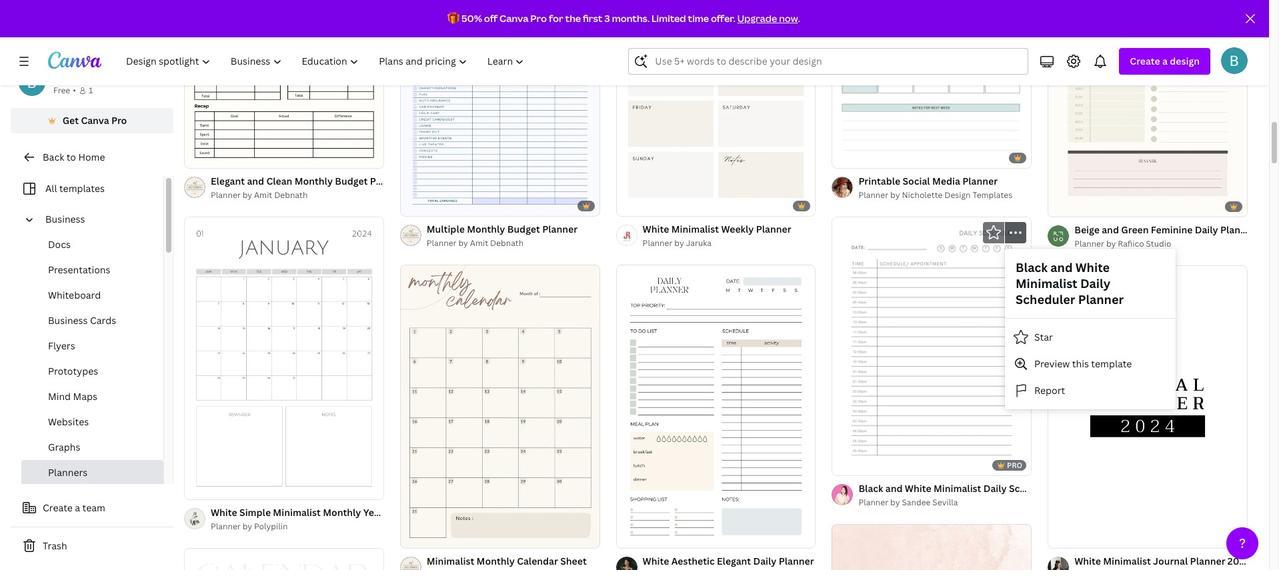 Task type: locate. For each thing, give the bounding box(es) containing it.
trash link
[[11, 533, 173, 560]]

pro up back to home link at the left top of the page
[[111, 114, 127, 127]]

white for white minimalist journal planner 2024
[[1075, 555, 1101, 567]]

0 vertical spatial create
[[1130, 55, 1160, 67]]

printable social media planner planner by nicholette design templates
[[859, 175, 1012, 201]]

planner by amit debnath link for budget
[[427, 237, 578, 250]]

debnath inside multiple monthly budget planner planner by amit debnath
[[490, 238, 524, 249]]

daily inside beige and green feminine daily planner planner by rafiico studio
[[1195, 223, 1218, 236]]

sheet
[[407, 175, 434, 188], [560, 555, 587, 567]]

white inside white simple minimalist monthly year 2024 planner a4 planner by polypilin
[[211, 506, 237, 519]]

and inside black and white minimalist daily scheduler planner
[[1051, 259, 1073, 275]]

and inside black and white minimalist daily scheduler planner planner by sandee sevilla
[[886, 482, 903, 495]]

scheduler down pro
[[1009, 482, 1055, 495]]

a left design
[[1162, 55, 1168, 67]]

all templates
[[45, 182, 105, 195]]

printable
[[859, 175, 900, 188]]

0 vertical spatial elegant
[[211, 175, 245, 188]]

white inside "white minimalist journal planner 2024" link
[[1075, 555, 1101, 567]]

0 horizontal spatial create
[[43, 502, 73, 514]]

planner inside 'link'
[[779, 555, 814, 567]]

preview this template
[[1034, 357, 1132, 370]]

a left team
[[75, 502, 80, 514]]

social
[[903, 175, 930, 188]]

by inside elegant and clean monthly budget planner sheet planner by amit debnath
[[243, 190, 252, 201]]

black inside black and white minimalist daily scheduler planner
[[1016, 259, 1048, 275]]

🎁
[[448, 12, 460, 25]]

0 horizontal spatial planner by amit debnath link
[[211, 189, 384, 202]]

elegant
[[211, 175, 245, 188], [717, 555, 751, 567]]

1 right "•"
[[89, 85, 93, 96]]

debnath down clean
[[274, 190, 308, 201]]

50%
[[461, 12, 482, 25]]

1 vertical spatial pro
[[111, 114, 127, 127]]

presentations
[[48, 263, 110, 276]]

studio
[[1146, 238, 1171, 249]]

mind maps link
[[21, 384, 163, 409]]

white
[[643, 223, 669, 236], [1076, 259, 1110, 275], [905, 482, 931, 495], [211, 506, 237, 519], [643, 555, 669, 567], [1075, 555, 1101, 567]]

black inside black and white minimalist daily scheduler planner planner by sandee sevilla
[[859, 482, 883, 495]]

budget inside multiple monthly budget planner planner by amit debnath
[[507, 223, 540, 236]]

sheet up multiple
[[407, 175, 434, 188]]

daily inside black and white minimalist daily scheduler planner
[[1080, 275, 1110, 291]]

1 vertical spatial canva
[[81, 114, 109, 127]]

pro
[[1007, 460, 1023, 470]]

0 vertical spatial debnath
[[274, 190, 308, 201]]

0 vertical spatial budget
[[335, 175, 368, 188]]

planner by amit debnath link for clean
[[211, 189, 384, 202]]

debnath down multiple monthly budget planner "link" on the top of the page
[[490, 238, 524, 249]]

1 vertical spatial create
[[43, 502, 73, 514]]

rafiico
[[1118, 238, 1144, 249]]

0 horizontal spatial a
[[75, 502, 80, 514]]

elegant and clean monthly budget planner sheet image
[[184, 0, 384, 168]]

design
[[1170, 55, 1200, 67]]

brad klo image
[[1221, 47, 1248, 74]]

1 vertical spatial a
[[75, 502, 80, 514]]

0 horizontal spatial 1
[[89, 85, 93, 96]]

planner by amit debnath link down multiple
[[427, 237, 578, 250]]

0 vertical spatial a
[[1162, 55, 1168, 67]]

polypilin
[[254, 521, 288, 532]]

0 horizontal spatial budget
[[335, 175, 368, 188]]

1 horizontal spatial canva
[[500, 12, 529, 25]]

green
[[1121, 223, 1149, 236]]

multiple monthly budget planner link
[[427, 222, 578, 237]]

by inside beige and green feminine daily planner planner by rafiico studio
[[1106, 238, 1116, 249]]

create inside button
[[43, 502, 73, 514]]

0 horizontal spatial sheet
[[407, 175, 434, 188]]

a inside button
[[75, 502, 80, 514]]

amit
[[254, 190, 272, 201], [470, 238, 488, 249]]

2024 inside white simple minimalist monthly year 2024 planner a4 planner by polypilin
[[385, 506, 408, 519]]

sheet right calendar
[[560, 555, 587, 567]]

business up flyers
[[48, 314, 88, 327]]

elegant and clean monthly budget planner sheet planner by amit debnath
[[211, 175, 434, 201]]

create a design
[[1130, 55, 1200, 67]]

1 horizontal spatial create
[[1130, 55, 1160, 67]]

1 horizontal spatial 1
[[193, 484, 197, 494]]

1 vertical spatial business
[[48, 314, 88, 327]]

months.
[[612, 12, 650, 25]]

1
[[89, 85, 93, 96], [193, 484, 197, 494]]

1 vertical spatial sheet
[[560, 555, 587, 567]]

home
[[78, 151, 105, 163]]

1 vertical spatial budget
[[507, 223, 540, 236]]

0 horizontal spatial elegant
[[211, 175, 245, 188]]

1 vertical spatial planner by amit debnath link
[[427, 237, 578, 250]]

white for white simple minimalist monthly year 2024 planner a4 planner by polypilin
[[211, 506, 237, 519]]

0 horizontal spatial 2024
[[385, 506, 408, 519]]

2024
[[385, 506, 408, 519], [1228, 555, 1250, 567]]

websites link
[[21, 409, 163, 435]]

docs
[[48, 238, 71, 251]]

templates
[[973, 190, 1012, 201]]

minimalist monthly calendar sheet link
[[427, 554, 587, 569]]

multiple
[[427, 223, 465, 236]]

1 vertical spatial 2024
[[1228, 555, 1250, 567]]

canva
[[500, 12, 529, 25], [81, 114, 109, 127]]

0 vertical spatial pro
[[530, 12, 547, 25]]

debnath inside elegant and clean monthly budget planner sheet planner by amit debnath
[[274, 190, 308, 201]]

scheduler for black and white minimalist daily scheduler planner
[[1016, 291, 1075, 307]]

amit down multiple monthly budget planner "link" on the top of the page
[[470, 238, 488, 249]]

0 horizontal spatial black
[[859, 482, 883, 495]]

1 left of
[[193, 484, 197, 494]]

business for business cards
[[48, 314, 88, 327]]

scheduler
[[1016, 291, 1075, 307], [1009, 482, 1055, 495]]

0 vertical spatial 1
[[89, 85, 93, 96]]

trash
[[43, 540, 67, 552]]

monthly left year
[[323, 506, 361, 519]]

planner by polypilin link
[[211, 520, 384, 534]]

0 vertical spatial scheduler
[[1016, 291, 1075, 307]]

debnath
[[274, 190, 308, 201], [490, 238, 524, 249]]

and inside elegant and clean monthly budget planner sheet planner by amit debnath
[[247, 175, 264, 188]]

by inside white simple minimalist monthly year 2024 planner a4 planner by polypilin
[[243, 521, 252, 532]]

white inside white minimalist weekly planner planner by jaruka
[[643, 223, 669, 236]]

1 horizontal spatial pro
[[530, 12, 547, 25]]

weekly
[[721, 223, 754, 236]]

create for create a team
[[43, 502, 73, 514]]

beige and green feminine daily planner planner by rafiico studio
[[1075, 223, 1256, 249]]

0 horizontal spatial pro
[[111, 114, 127, 127]]

1 horizontal spatial amit
[[470, 238, 488, 249]]

1 of 12
[[193, 484, 216, 494]]

elegant right aesthetic
[[717, 555, 751, 567]]

1 vertical spatial black
[[859, 482, 883, 495]]

minimalist monthly calendar sheet image
[[400, 265, 600, 548]]

1 inside 1 of 12 link
[[193, 484, 197, 494]]

planner by amit debnath link down clean
[[211, 189, 384, 202]]

first
[[583, 12, 603, 25]]

planner by nicholette design templates link
[[859, 189, 1012, 202]]

daily inside black and white minimalist daily scheduler planner planner by sandee sevilla
[[984, 482, 1007, 495]]

1 vertical spatial 1
[[193, 484, 197, 494]]

websites
[[48, 415, 89, 428]]

scheduler inside black and white minimalist daily scheduler planner
[[1016, 291, 1075, 307]]

0 horizontal spatial amit
[[254, 190, 272, 201]]

a inside dropdown button
[[1162, 55, 1168, 67]]

scheduler inside black and white minimalist daily scheduler planner planner by sandee sevilla
[[1009, 482, 1055, 495]]

1 horizontal spatial planner by amit debnath link
[[427, 237, 578, 250]]

1 horizontal spatial elegant
[[717, 555, 751, 567]]

a for team
[[75, 502, 80, 514]]

minimalist up sevilla
[[934, 482, 981, 495]]

1 horizontal spatial debnath
[[490, 238, 524, 249]]

limited
[[652, 12, 686, 25]]

flyers link
[[21, 333, 163, 359]]

daily for black and white minimalist daily scheduler planner
[[1080, 275, 1110, 291]]

by inside printable social media planner planner by nicholette design templates
[[890, 190, 900, 201]]

amit down clean
[[254, 190, 272, 201]]

1 horizontal spatial a
[[1162, 55, 1168, 67]]

0 vertical spatial amit
[[254, 190, 272, 201]]

monthly inside the minimalist monthly calendar sheet link
[[477, 555, 515, 567]]

white minimalist journal planner 2024 link
[[1075, 554, 1250, 569]]

amit inside multiple monthly budget planner planner by amit debnath
[[470, 238, 488, 249]]

and inside beige and green feminine daily planner planner by rafiico studio
[[1102, 223, 1119, 236]]

canva right off in the left top of the page
[[500, 12, 529, 25]]

monthly
[[295, 175, 333, 188], [467, 223, 505, 236], [323, 506, 361, 519], [477, 555, 515, 567]]

monthly right multiple
[[467, 223, 505, 236]]

1 vertical spatial elegant
[[717, 555, 751, 567]]

1 vertical spatial amit
[[470, 238, 488, 249]]

now
[[779, 12, 798, 25]]

minimalist monthly calendar sheet
[[427, 555, 587, 567]]

top level navigation element
[[117, 48, 536, 75]]

simple
[[239, 506, 271, 519]]

planners
[[48, 466, 88, 479]]

black for black and white minimalist daily scheduler planner
[[1016, 259, 1048, 275]]

white inside black and white minimalist daily scheduler planner
[[1076, 259, 1110, 275]]

monthly left calendar
[[477, 555, 515, 567]]

black
[[1016, 259, 1048, 275], [859, 482, 883, 495]]

0 vertical spatial sheet
[[407, 175, 434, 188]]

presentations link
[[21, 257, 163, 283]]

planner
[[370, 175, 405, 188], [962, 175, 998, 188], [211, 190, 241, 201], [859, 190, 888, 201], [542, 223, 578, 236], [756, 223, 791, 236], [1220, 223, 1256, 236], [427, 238, 457, 249], [643, 238, 672, 249], [1075, 238, 1104, 249], [1078, 291, 1124, 307], [1057, 482, 1093, 495], [859, 497, 888, 508], [410, 506, 445, 519], [211, 521, 241, 532], [779, 555, 814, 567], [1190, 555, 1225, 567]]

0 horizontal spatial canva
[[81, 114, 109, 127]]

1 horizontal spatial black
[[1016, 259, 1048, 275]]

white inside white aesthetic elegant daily planner 'link'
[[643, 555, 669, 567]]

0 vertical spatial planner by amit debnath link
[[211, 189, 384, 202]]

feminine
[[1151, 223, 1193, 236]]

1 vertical spatial debnath
[[490, 238, 524, 249]]

minimalist up planner by polypilin link
[[273, 506, 321, 519]]

business
[[45, 213, 85, 225], [48, 314, 88, 327]]

monthly right clean
[[295, 175, 333, 188]]

white simple minimalist monthly year 2024 planner a4 link
[[211, 506, 460, 520]]

pro left for
[[530, 12, 547, 25]]

free •
[[53, 85, 76, 96]]

0 horizontal spatial debnath
[[274, 190, 308, 201]]

budget
[[335, 175, 368, 188], [507, 223, 540, 236]]

daily for black and white minimalist daily scheduler planner planner by sandee sevilla
[[984, 482, 1007, 495]]

0 vertical spatial black
[[1016, 259, 1048, 275]]

1 horizontal spatial budget
[[507, 223, 540, 236]]

0 vertical spatial 2024
[[385, 506, 408, 519]]

create left design
[[1130, 55, 1160, 67]]

create inside dropdown button
[[1130, 55, 1160, 67]]

year
[[363, 506, 383, 519]]

elegant left clean
[[211, 175, 245, 188]]

1 vertical spatial scheduler
[[1009, 482, 1055, 495]]

None search field
[[628, 48, 1029, 75]]

business up docs
[[45, 213, 85, 225]]

create
[[1130, 55, 1160, 67], [43, 502, 73, 514]]

report button
[[1005, 377, 1176, 404]]

white simple minimalist monthly year 2024 planner a4 image
[[184, 217, 384, 500]]

of
[[199, 484, 206, 494]]

planner inside black and white minimalist daily scheduler planner
[[1078, 291, 1124, 307]]

template
[[1091, 357, 1132, 370]]

canva right get
[[81, 114, 109, 127]]

graphs link
[[21, 435, 163, 460]]

0 vertical spatial business
[[45, 213, 85, 225]]

all templates link
[[19, 176, 155, 201]]

create a team
[[43, 502, 105, 514]]

minimalist down a4
[[427, 555, 474, 567]]

flyers
[[48, 339, 75, 352]]

1 horizontal spatial 2024
[[1228, 555, 1250, 567]]

scheduler up star
[[1016, 291, 1075, 307]]

and for black and white minimalist daily scheduler planner
[[1051, 259, 1073, 275]]

create left team
[[43, 502, 73, 514]]

minimalist up star
[[1016, 275, 1077, 291]]

printable social media planner link
[[859, 174, 1012, 189]]

minimalist up jaruka
[[671, 223, 719, 236]]



Task type: vqa. For each thing, say whether or not it's contained in the screenshot.
the for in "a new era for brand management centralize your brand assets, maintain consistency, and help teams stay on brand with every new design."
no



Task type: describe. For each thing, give the bounding box(es) containing it.
black and white minimalist daily scheduler planner planner by sandee sevilla
[[859, 482, 1093, 508]]

scheduler for black and white minimalist daily scheduler planner planner by sandee sevilla
[[1009, 482, 1055, 495]]

create a design button
[[1119, 48, 1210, 75]]

templates
[[59, 182, 105, 195]]

personal
[[53, 70, 93, 83]]

white aesthetic elegant daily planner image
[[616, 265, 816, 548]]

planner by rafiico studio link
[[1075, 237, 1248, 250]]

jaruka
[[686, 238, 712, 249]]

1 for 1
[[89, 85, 93, 96]]

beige and green feminine daily planner image
[[1048, 0, 1248, 216]]

white inside black and white minimalist daily scheduler planner planner by sandee sevilla
[[905, 482, 931, 495]]

time
[[688, 12, 709, 25]]

elegant inside 'link'
[[717, 555, 751, 567]]

to
[[66, 151, 76, 163]]

upgrade now button
[[737, 12, 798, 25]]

white minimalist journal planner 2024 image
[[1048, 265, 1248, 548]]

cards
[[90, 314, 116, 327]]

planner by jaruka link
[[643, 237, 791, 250]]

black and white minimalist daily scheduler planner image
[[832, 217, 1032, 476]]

canva inside button
[[81, 114, 109, 127]]

back to home
[[43, 151, 105, 163]]

•
[[73, 85, 76, 96]]

business cards link
[[21, 308, 163, 333]]

beige
[[1075, 223, 1100, 236]]

upgrade
[[737, 12, 777, 25]]

team
[[82, 502, 105, 514]]

white beige minimalist classy customizable monthly calendar image
[[184, 549, 384, 570]]

and for black and white minimalist daily scheduler planner planner by sandee sevilla
[[886, 482, 903, 495]]

1 horizontal spatial sheet
[[560, 555, 587, 567]]

🎁 50% off canva pro for the first 3 months. limited time offer. upgrade now .
[[448, 12, 800, 25]]

white aesthetic elegant daily planner
[[643, 555, 814, 567]]

all
[[45, 182, 57, 195]]

and for elegant and clean monthly budget planner sheet planner by amit debnath
[[247, 175, 264, 188]]

pro inside get canva pro button
[[111, 114, 127, 127]]

black for black and white minimalist daily scheduler planner planner by sandee sevilla
[[859, 482, 883, 495]]

1 of 12 link
[[184, 217, 384, 500]]

a for design
[[1162, 55, 1168, 67]]

off
[[484, 12, 498, 25]]

amit inside elegant and clean monthly budget planner sheet planner by amit debnath
[[254, 190, 272, 201]]

1 for 1 of 12
[[193, 484, 197, 494]]

Search search field
[[655, 49, 1020, 74]]

sheet inside elegant and clean monthly budget planner sheet planner by amit debnath
[[407, 175, 434, 188]]

white simple minimalist monthly year 2024 planner a4 planner by polypilin
[[211, 506, 460, 532]]

.
[[798, 12, 800, 25]]

gold rose simple modern cover 2024 planner image
[[832, 525, 1032, 570]]

white minimalist weekly planner image
[[616, 0, 816, 216]]

0 vertical spatial canva
[[500, 12, 529, 25]]

white for white minimalist weekly planner planner by jaruka
[[643, 223, 669, 236]]

black and white minimalist daily scheduler planner
[[1016, 259, 1124, 307]]

star button
[[1005, 324, 1176, 351]]

printable social media planner image
[[832, 0, 1032, 168]]

docs link
[[21, 232, 163, 257]]

the
[[565, 12, 581, 25]]

white minimalist weekly planner link
[[643, 222, 791, 237]]

whiteboard
[[48, 289, 101, 301]]

white minimalist weekly planner planner by jaruka
[[643, 223, 791, 249]]

calendar
[[517, 555, 558, 567]]

minimalist inside white minimalist weekly planner planner by jaruka
[[671, 223, 719, 236]]

minimalist inside black and white minimalist daily scheduler planner
[[1016, 275, 1077, 291]]

get canva pro button
[[11, 108, 173, 133]]

multiple monthly budget planner planner by amit debnath
[[427, 223, 578, 249]]

prototypes
[[48, 365, 98, 377]]

by inside white minimalist weekly planner planner by jaruka
[[674, 238, 684, 249]]

prototypes link
[[21, 359, 163, 384]]

maps
[[73, 390, 97, 403]]

daily inside 'link'
[[753, 555, 777, 567]]

mind
[[48, 390, 71, 403]]

clean
[[266, 175, 292, 188]]

by inside black and white minimalist daily scheduler planner planner by sandee sevilla
[[890, 497, 900, 508]]

create for create a design
[[1130, 55, 1160, 67]]

by inside multiple monthly budget planner planner by amit debnath
[[459, 238, 468, 249]]

free
[[53, 85, 70, 96]]

business link
[[40, 207, 155, 232]]

beige and green feminine daily planner link
[[1075, 222, 1256, 237]]

minimalist inside white simple minimalist monthly year 2024 planner a4 planner by polypilin
[[273, 506, 321, 519]]

journal
[[1153, 555, 1188, 567]]

offer.
[[711, 12, 735, 25]]

minimalist inside black and white minimalist daily scheduler planner planner by sandee sevilla
[[934, 482, 981, 495]]

black and white minimalist daily scheduler planner link
[[859, 482, 1093, 496]]

minimalist left journal
[[1103, 555, 1151, 567]]

multiple monthly budget planner image
[[400, 0, 600, 216]]

star
[[1034, 331, 1053, 343]]

design
[[945, 190, 971, 201]]

3
[[604, 12, 610, 25]]

white aesthetic elegant daily planner link
[[643, 554, 814, 569]]

elegant inside elegant and clean monthly budget planner sheet planner by amit debnath
[[211, 175, 245, 188]]

sandee
[[902, 497, 931, 508]]

budget inside elegant and clean monthly budget planner sheet planner by amit debnath
[[335, 175, 368, 188]]

monthly inside white simple minimalist monthly year 2024 planner a4 planner by polypilin
[[323, 506, 361, 519]]

mind maps
[[48, 390, 97, 403]]

this
[[1072, 357, 1089, 370]]

daily for beige and green feminine daily planner planner by rafiico studio
[[1195, 223, 1218, 236]]

whiteboard link
[[21, 283, 163, 308]]

back to home link
[[11, 144, 173, 171]]

report
[[1034, 384, 1065, 397]]

get canva pro
[[62, 114, 127, 127]]

aesthetic
[[671, 555, 715, 567]]

get
[[62, 114, 79, 127]]

nicholette
[[902, 190, 943, 201]]

a4
[[448, 506, 460, 519]]

monthly inside elegant and clean monthly budget planner sheet planner by amit debnath
[[295, 175, 333, 188]]

monthly inside multiple monthly budget planner planner by amit debnath
[[467, 223, 505, 236]]

and for beige and green feminine daily planner planner by rafiico studio
[[1102, 223, 1119, 236]]

business for business
[[45, 213, 85, 225]]

sevilla
[[933, 497, 958, 508]]

create a team button
[[11, 495, 173, 522]]

white for white aesthetic elegant daily planner
[[643, 555, 669, 567]]

media
[[932, 175, 960, 188]]



